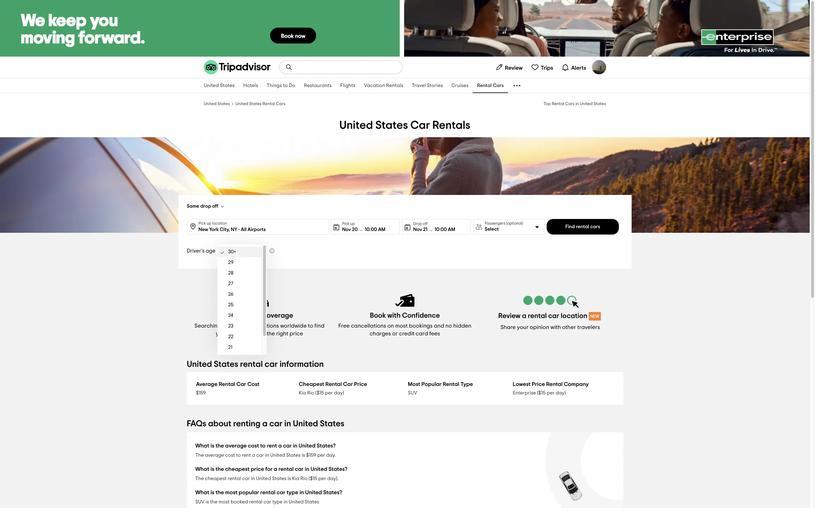 Task type: describe. For each thing, give the bounding box(es) containing it.
you
[[216, 331, 225, 337]]

states? for what is the average cost to rent a car in united states?
[[317, 443, 336, 449]]

rental up popular
[[228, 477, 241, 482]]

on
[[387, 323, 394, 329]]

rental right cruises link
[[477, 83, 492, 88]]

rental right top
[[552, 102, 564, 106]]

is for what is the most popular rental car type in united states?
[[210, 490, 214, 496]]

fees
[[429, 331, 440, 337]]

same
[[187, 204, 199, 209]]

restaurants link
[[300, 78, 336, 93]]

per left "day)."
[[318, 477, 326, 482]]

car up what is the average cost to rent a car in united states?
[[269, 420, 283, 429]]

pick for drop off
[[198, 222, 206, 226]]

rental cars link
[[473, 78, 508, 93]]

to inside searching over 60,000 locations worldwide to find you the right car at the right price
[[308, 323, 313, 329]]

most
[[408, 382, 420, 387]]

0 vertical spatial to
[[283, 83, 288, 88]]

travel
[[412, 83, 426, 88]]

1 vertical spatial rio
[[300, 477, 308, 482]]

car for price
[[343, 382, 353, 387]]

1 vertical spatial cheapest
[[205, 477, 227, 482]]

popular
[[239, 490, 259, 496]]

cruises
[[452, 83, 469, 88]]

average
[[205, 453, 224, 458]]

29
[[228, 260, 234, 265]]

vacation rentals
[[364, 83, 403, 88]]

find rental cars
[[565, 225, 600, 229]]

(optional)
[[506, 222, 523, 226]]

pick up
[[342, 222, 355, 226]]

type in
[[287, 490, 304, 496]]

other
[[562, 325, 576, 330]]

travel stories link
[[408, 78, 447, 93]]

rental cars
[[477, 83, 504, 88]]

enterprise
[[513, 391, 536, 396]]

flights link
[[336, 78, 360, 93]]

coverage
[[261, 312, 293, 319]]

0 horizontal spatial with
[[387, 312, 401, 319]]

day.
[[326, 453, 336, 458]]

enterprise ($15 per day)
[[513, 391, 566, 396]]

rent for cost to
[[267, 443, 277, 449]]

locations
[[255, 323, 279, 329]]

24
[[228, 313, 233, 318]]

united states for topmost united states link
[[204, 83, 235, 88]]

1 vertical spatial with
[[551, 325, 561, 330]]

passengers (optional) select
[[485, 222, 523, 232]]

find
[[315, 323, 325, 329]]

confidence
[[402, 312, 440, 319]]

cars
[[590, 225, 600, 229]]

the right the at
[[267, 331, 275, 337]]

driver's
[[187, 248, 205, 254]]

a up the average cost to rent a car in united states is $159 per day.
[[278, 443, 282, 449]]

pick up location
[[198, 222, 227, 226]]

2 horizontal spatial cars
[[565, 102, 575, 106]]

flights
[[340, 83, 356, 88]]

the down the 23
[[227, 331, 235, 337]]

driver's age
[[187, 248, 215, 254]]

per down cheapest rental car price
[[325, 391, 333, 396]]

2 day) from the left
[[556, 391, 566, 396]]

drop off
[[413, 222, 428, 226]]

charges
[[370, 331, 391, 337]]

1 horizontal spatial 21
[[423, 227, 428, 232]]

bookings
[[409, 323, 433, 329]]

book with confidence
[[370, 312, 440, 319]]

new
[[590, 314, 599, 319]]

car up share your opinion with other travelers
[[548, 313, 559, 320]]

most for booked
[[219, 500, 230, 505]]

the for what is the cheapest price for a rental car in united states?
[[195, 477, 204, 482]]

tripadvisor image
[[204, 60, 270, 74]]

states? for what is the most popular rental car type in united states?
[[323, 490, 342, 496]]

type
[[461, 382, 473, 387]]

about
[[208, 420, 231, 429]]

car up the average cost to rent a car in united states is $159 per day.
[[283, 443, 292, 449]]

1 vertical spatial $159
[[306, 453, 316, 458]]

travel stories
[[412, 83, 443, 88]]

trips
[[541, 65, 553, 71]]

1 vertical spatial united states link
[[204, 101, 230, 106]]

car left "information"
[[265, 361, 278, 369]]

car up type in at the bottom
[[295, 467, 304, 472]]

vacation
[[364, 83, 385, 88]]

vacation rentals link
[[360, 78, 408, 93]]

23
[[228, 324, 233, 329]]

review a rental car location new
[[498, 313, 599, 320]]

select
[[485, 227, 499, 232]]

per down lowest price rental company
[[547, 391, 555, 396]]

review for review
[[505, 65, 523, 71]]

cost
[[247, 382, 260, 387]]

do
[[289, 83, 295, 88]]

search image
[[285, 64, 292, 71]]

united states for united states link to the bottom
[[204, 102, 230, 106]]

the for popular
[[216, 490, 224, 496]]

2 right from the left
[[276, 331, 288, 337]]

0 horizontal spatial cars
[[276, 102, 285, 106]]

what is the average cost to rent a car in united states?
[[195, 443, 336, 449]]

the average cost to rent a car in united states is $159 per day.
[[195, 453, 336, 458]]

faqs
[[187, 420, 206, 429]]

0 vertical spatial 20
[[352, 227, 358, 232]]

united states rental cars
[[236, 102, 285, 106]]

kia rio ($15 per day)
[[299, 391, 344, 396]]

1 day) from the left
[[334, 391, 344, 396]]

pick for nov 21
[[342, 222, 349, 226]]

0 horizontal spatial off
[[212, 204, 218, 209]]

27
[[228, 282, 233, 287]]

0 horizontal spatial location
[[212, 222, 227, 226]]

share
[[501, 325, 516, 330]]

top rental cars in united states
[[544, 102, 606, 106]]

28
[[228, 271, 233, 276]]

10:00 for 21
[[435, 227, 447, 232]]

0 vertical spatial cheapest
[[225, 467, 250, 472]]

review for review a rental car location new
[[498, 313, 521, 320]]

up for nov 21
[[350, 222, 355, 226]]

the for booked
[[210, 500, 218, 505]]

worldwide coverage
[[226, 312, 293, 319]]

rental right average
[[219, 382, 235, 387]]

hotels
[[243, 83, 258, 88]]

price inside searching over 60,000 locations worldwide to find you the right car at the right price
[[290, 331, 303, 337]]

10:00 am for nov 21
[[435, 227, 455, 232]]

cost to
[[248, 443, 266, 449]]

a up your
[[522, 313, 526, 320]]

($15 down lowest price rental company
[[537, 391, 546, 396]]

no
[[446, 323, 452, 329]]

1 price from the left
[[354, 382, 367, 387]]

car for cost
[[236, 382, 246, 387]]

is for what is the average cost to rent a car in united states?
[[210, 443, 214, 449]]

rental inside button
[[576, 225, 589, 229]]

rental right for
[[279, 467, 294, 472]]

find
[[565, 225, 575, 229]]

for
[[265, 467, 273, 472]]

hidden
[[453, 323, 472, 329]]

0 horizontal spatial $159
[[196, 391, 206, 396]]



Task type: vqa. For each thing, say whether or not it's contained in the screenshot.
top rental cars in united states
yes



Task type: locate. For each thing, give the bounding box(es) containing it.
10:00 for 20
[[365, 227, 377, 232]]

rental up the "opinion" on the bottom right of the page
[[528, 313, 547, 320]]

0 vertical spatial united states
[[204, 83, 235, 88]]

2 horizontal spatial car
[[411, 120, 430, 131]]

1 horizontal spatial price
[[290, 331, 303, 337]]

0 horizontal spatial 21
[[228, 345, 233, 350]]

rent for to
[[242, 453, 251, 458]]

21 down drop off
[[423, 227, 428, 232]]

right down 60,000
[[236, 331, 248, 337]]

things to do
[[267, 83, 295, 88]]

1 horizontal spatial up
[[350, 222, 355, 226]]

top
[[544, 102, 551, 106]]

states? down "day)."
[[323, 490, 342, 496]]

0 vertical spatial off
[[212, 204, 218, 209]]

right
[[236, 331, 248, 337], [276, 331, 288, 337]]

the down average
[[216, 467, 224, 472]]

0 vertical spatial price
[[290, 331, 303, 337]]

2 pick from the left
[[342, 222, 349, 226]]

lowest price rental company
[[513, 382, 589, 387]]

10:00 right nov 21
[[435, 227, 447, 232]]

2 price from the left
[[532, 382, 545, 387]]

1 horizontal spatial cars
[[493, 83, 504, 88]]

day)
[[334, 391, 344, 396], [556, 391, 566, 396]]

day).
[[327, 477, 339, 482]]

1 horizontal spatial car
[[343, 382, 353, 387]]

($15 left "day)."
[[309, 477, 317, 482]]

what for what is the cheapest price for a rental car in united states?
[[195, 467, 209, 472]]

0 vertical spatial suv
[[408, 391, 417, 396]]

1 horizontal spatial rentals
[[433, 120, 471, 131]]

off up nov 21
[[423, 222, 428, 226]]

1 vertical spatial review
[[498, 313, 521, 320]]

the cheapest rental car in united states is kia rio ($15 per day).
[[195, 477, 339, 482]]

united states car rentals
[[339, 120, 471, 131]]

2 united states from the top
[[204, 102, 230, 106]]

1 horizontal spatial 20
[[352, 227, 358, 232]]

0 horizontal spatial price
[[354, 382, 367, 387]]

most for popular
[[225, 490, 238, 496]]

states? up "day)."
[[329, 467, 348, 472]]

10:00 am right 'nov 20'
[[365, 227, 385, 232]]

rental up enterprise ($15 per day)
[[546, 382, 563, 387]]

most inside free cancellations on most bookings and no hidden charges or credit card fees
[[395, 323, 408, 329]]

10:00 am right nov 21
[[435, 227, 455, 232]]

cars down things to do on the top
[[276, 102, 285, 106]]

rent up the average cost to rent a car in united states is $159 per day.
[[267, 443, 277, 449]]

most popular rental type
[[408, 382, 473, 387]]

None search field
[[280, 61, 402, 74]]

book
[[370, 312, 386, 319]]

rio up type in at the bottom
[[300, 477, 308, 482]]

travelers
[[577, 325, 600, 330]]

($15 down cheapest
[[315, 391, 324, 396]]

$159
[[196, 391, 206, 396], [306, 453, 316, 458]]

2 nov from the left
[[413, 227, 422, 232]]

0 vertical spatial the
[[195, 453, 204, 458]]

0 horizontal spatial rentals
[[386, 83, 403, 88]]

1 10:00 am from the left
[[365, 227, 385, 232]]

states? up day. at the left of the page
[[317, 443, 336, 449]]

0 horizontal spatial 10:00 am
[[365, 227, 385, 232]]

find rental cars button
[[547, 219, 619, 235]]

pick down same drop off at the left top
[[198, 222, 206, 226]]

1 vertical spatial rent
[[242, 453, 251, 458]]

type
[[272, 500, 283, 505]]

at
[[260, 331, 265, 337]]

most left booked
[[219, 500, 230, 505]]

1 horizontal spatial rent
[[267, 443, 277, 449]]

alerts link
[[559, 60, 589, 74]]

worldwide
[[280, 323, 307, 329]]

what is the cheapest price for a rental car in united states?
[[195, 467, 348, 472]]

the for what is the average cost to rent a car in united states?
[[195, 453, 204, 458]]

the
[[195, 453, 204, 458], [195, 477, 204, 482]]

$159 left day. at the left of the page
[[306, 453, 316, 458]]

a down cost to
[[252, 453, 255, 458]]

nov for nov 21
[[413, 227, 422, 232]]

up for drop off
[[207, 222, 211, 226]]

10:00 am for nov 20
[[365, 227, 385, 232]]

3 what from the top
[[195, 490, 209, 496]]

trips link
[[528, 60, 556, 74]]

over
[[222, 323, 234, 329]]

location down same drop off at the left top
[[212, 222, 227, 226]]

1 up from the left
[[207, 222, 211, 226]]

10:00
[[365, 227, 377, 232], [435, 227, 447, 232]]

22
[[228, 335, 233, 340]]

1 horizontal spatial price
[[532, 382, 545, 387]]

car up type on the bottom left of page
[[277, 490, 285, 496]]

City or Airport text field
[[198, 220, 326, 234]]

the left popular
[[216, 490, 224, 496]]

2 horizontal spatial to
[[308, 323, 313, 329]]

price
[[290, 331, 303, 337], [251, 467, 264, 472]]

most up booked
[[225, 490, 238, 496]]

to right cost
[[236, 453, 241, 458]]

with up on
[[387, 312, 401, 319]]

per left day. at the left of the page
[[317, 453, 325, 458]]

0 horizontal spatial right
[[236, 331, 248, 337]]

1 vertical spatial the
[[195, 477, 204, 482]]

2 vertical spatial states?
[[323, 490, 342, 496]]

1 vertical spatial off
[[423, 222, 428, 226]]

average
[[196, 382, 218, 387]]

cost
[[225, 453, 235, 458]]

location up other
[[561, 313, 587, 320]]

most up credit
[[395, 323, 408, 329]]

car down cost to
[[256, 453, 264, 458]]

1 10:00 from the left
[[365, 227, 377, 232]]

21 down 22
[[228, 345, 233, 350]]

10:00 right 'nov 20'
[[365, 227, 377, 232]]

rental down popular
[[249, 500, 262, 505]]

2 up from the left
[[350, 222, 355, 226]]

free cancellations on most bookings and no hidden charges or credit card fees
[[338, 323, 472, 337]]

off
[[212, 204, 218, 209], [423, 222, 428, 226]]

what for what is the most popular rental car type in united states?
[[195, 490, 209, 496]]

cruises link
[[447, 78, 473, 93]]

review link
[[493, 60, 526, 74]]

up down drop
[[207, 222, 211, 226]]

1 horizontal spatial day)
[[556, 391, 566, 396]]

1 pick from the left
[[198, 222, 206, 226]]

nov for nov 20
[[342, 227, 351, 232]]

rental up type on the bottom left of page
[[260, 490, 275, 496]]

1 vertical spatial location
[[561, 313, 587, 320]]

1 united states from the top
[[204, 83, 235, 88]]

0 horizontal spatial 20
[[228, 356, 234, 361]]

location
[[212, 222, 227, 226], [561, 313, 587, 320]]

same drop off
[[187, 204, 218, 209]]

25
[[228, 303, 234, 308]]

what for what is the average cost to rent a car in united states?
[[195, 443, 209, 449]]

pick up 'nov 20'
[[342, 222, 349, 226]]

1 horizontal spatial pick
[[342, 222, 349, 226]]

2 the from the top
[[195, 477, 204, 482]]

rentals inside "link"
[[386, 83, 403, 88]]

day) down cheapest rental car price
[[334, 391, 344, 396]]

right down "worldwide"
[[276, 331, 288, 337]]

with
[[387, 312, 401, 319], [551, 325, 561, 330]]

1 horizontal spatial $159
[[306, 453, 316, 458]]

company
[[564, 382, 589, 387]]

rental up cost
[[240, 361, 263, 369]]

1 what from the top
[[195, 443, 209, 449]]

1 horizontal spatial location
[[561, 313, 587, 320]]

1 vertical spatial what
[[195, 467, 209, 472]]

car for rentals
[[411, 120, 430, 131]]

1 vertical spatial states?
[[329, 467, 348, 472]]

cheapest
[[299, 382, 324, 387]]

cheapest down cost
[[225, 467, 250, 472]]

1 the from the top
[[195, 453, 204, 458]]

advertisement region
[[0, 0, 810, 57]]

rental
[[576, 225, 589, 229], [528, 313, 547, 320], [240, 361, 263, 369], [279, 467, 294, 472], [228, 477, 241, 482], [260, 490, 275, 496], [249, 500, 262, 505]]

2 10:00 am from the left
[[435, 227, 455, 232]]

passengers
[[485, 222, 505, 226]]

0 horizontal spatial suv
[[195, 500, 205, 505]]

the average
[[216, 443, 247, 449]]

0 horizontal spatial am
[[378, 227, 385, 232]]

cars down review link
[[493, 83, 504, 88]]

credit
[[399, 331, 415, 337]]

0 horizontal spatial pick
[[198, 222, 206, 226]]

am
[[378, 227, 385, 232], [448, 227, 455, 232]]

1 vertical spatial to
[[308, 323, 313, 329]]

per
[[325, 391, 333, 396], [547, 391, 555, 396], [317, 453, 325, 458], [318, 477, 326, 482]]

faqs about renting a car in united states
[[187, 420, 344, 429]]

the for price
[[216, 467, 224, 472]]

60,000
[[235, 323, 254, 329]]

average rental car cost
[[196, 382, 260, 387]]

drop
[[413, 222, 422, 226]]

am for 20
[[378, 227, 385, 232]]

nov 20
[[342, 227, 358, 232]]

am right nov 21
[[448, 227, 455, 232]]

2 am from the left
[[448, 227, 455, 232]]

day) down lowest price rental company
[[556, 391, 566, 396]]

searching over 60,000 locations worldwide to find you the right car at the right price
[[195, 323, 325, 337]]

car down what is the most popular rental car type in united states?
[[264, 500, 271, 505]]

1 vertical spatial price
[[251, 467, 264, 472]]

states
[[220, 83, 235, 88], [218, 102, 230, 106], [249, 102, 262, 106], [594, 102, 606, 106], [375, 120, 408, 131], [214, 361, 238, 369], [320, 420, 344, 429], [286, 453, 301, 458], [272, 477, 287, 482], [305, 500, 319, 505]]

kia down cheapest
[[299, 391, 306, 396]]

1 vertical spatial united states
[[204, 102, 230, 106]]

searching
[[195, 323, 221, 329]]

off right drop
[[212, 204, 218, 209]]

to left the find
[[308, 323, 313, 329]]

0 horizontal spatial up
[[207, 222, 211, 226]]

your
[[517, 325, 529, 330]]

car left the at
[[250, 331, 259, 337]]

21
[[423, 227, 428, 232], [228, 345, 233, 350]]

is for what is the cheapest price for a rental car in united states?
[[210, 467, 214, 472]]

nov down 'drop'
[[413, 227, 422, 232]]

1 nov from the left
[[342, 227, 351, 232]]

am for 21
[[448, 227, 455, 232]]

stories
[[427, 83, 443, 88]]

1 horizontal spatial with
[[551, 325, 561, 330]]

rental up kia rio ($15 per day)
[[325, 382, 342, 387]]

united states rental car information
[[187, 361, 324, 369]]

is for suv is the most booked rental car type in united states
[[206, 500, 209, 505]]

am right 'nov 20'
[[378, 227, 385, 232]]

0 horizontal spatial nov
[[342, 227, 351, 232]]

information
[[280, 361, 324, 369]]

0 vertical spatial rentals
[[386, 83, 403, 88]]

united states
[[204, 83, 235, 88], [204, 102, 230, 106]]

0 horizontal spatial rent
[[242, 453, 251, 458]]

car up popular
[[242, 477, 250, 482]]

0 vertical spatial rent
[[267, 443, 277, 449]]

0 vertical spatial review
[[505, 65, 523, 71]]

cheapest down average
[[205, 477, 227, 482]]

most for bookings
[[395, 323, 408, 329]]

($15
[[315, 391, 324, 396], [537, 391, 546, 396], [309, 477, 317, 482]]

review left trips link
[[505, 65, 523, 71]]

with down review a rental car location new
[[551, 325, 561, 330]]

1 horizontal spatial 10:00
[[435, 227, 447, 232]]

1 vertical spatial most
[[225, 490, 238, 496]]

the left booked
[[210, 500, 218, 505]]

1 vertical spatial 21
[[228, 345, 233, 350]]

$159 down average
[[196, 391, 206, 396]]

2 vertical spatial to
[[236, 453, 241, 458]]

cheapest rental car price
[[299, 382, 367, 387]]

suv for suv is the most booked rental car type in united states
[[195, 500, 205, 505]]

restaurants
[[304, 83, 332, 88]]

worldwide
[[226, 312, 260, 319]]

nov down pick up
[[342, 227, 351, 232]]

booked
[[231, 500, 248, 505]]

rental
[[477, 83, 492, 88], [263, 102, 275, 106], [552, 102, 564, 106], [219, 382, 235, 387], [325, 382, 342, 387], [443, 382, 459, 387], [546, 382, 563, 387]]

0 vertical spatial states?
[[317, 443, 336, 449]]

to left do
[[283, 83, 288, 88]]

free
[[338, 323, 350, 329]]

0 horizontal spatial to
[[236, 453, 241, 458]]

1 horizontal spatial suv
[[408, 391, 417, 396]]

rentals
[[386, 83, 403, 88], [433, 120, 471, 131]]

rental down things
[[263, 102, 275, 106]]

0 vertical spatial what
[[195, 443, 209, 449]]

2 vertical spatial what
[[195, 490, 209, 496]]

suv for suv
[[408, 391, 417, 396]]

1 horizontal spatial to
[[283, 83, 288, 88]]

a right for
[[274, 467, 277, 472]]

0 vertical spatial most
[[395, 323, 408, 329]]

0 horizontal spatial car
[[236, 382, 246, 387]]

rental right find
[[576, 225, 589, 229]]

1 am from the left
[[378, 227, 385, 232]]

1 vertical spatial suv
[[195, 500, 205, 505]]

20 down 22
[[228, 356, 234, 361]]

1 right from the left
[[236, 331, 248, 337]]

10:00 am
[[365, 227, 385, 232], [435, 227, 455, 232]]

kia up type in at the bottom
[[292, 477, 299, 482]]

price down "worldwide"
[[290, 331, 303, 337]]

2 vertical spatial most
[[219, 500, 230, 505]]

1 vertical spatial rentals
[[433, 120, 471, 131]]

a right renting
[[262, 420, 268, 429]]

0 horizontal spatial 10:00
[[365, 227, 377, 232]]

age
[[206, 248, 215, 254]]

1 horizontal spatial 10:00 am
[[435, 227, 455, 232]]

price left for
[[251, 467, 264, 472]]

to
[[283, 83, 288, 88], [308, 323, 313, 329], [236, 453, 241, 458]]

0 vertical spatial $159
[[196, 391, 206, 396]]

card
[[416, 331, 428, 337]]

cars right top
[[565, 102, 575, 106]]

2 what from the top
[[195, 467, 209, 472]]

things
[[267, 83, 282, 88]]

lowest
[[513, 382, 531, 387]]

rental left type
[[443, 382, 459, 387]]

0 vertical spatial location
[[212, 222, 227, 226]]

rent down cost to
[[242, 453, 251, 458]]

what is the most popular rental car type in united states?
[[195, 490, 342, 496]]

profile picture image
[[592, 60, 606, 74]]

suv is the most booked rental car type in united states
[[195, 500, 319, 505]]

most
[[395, 323, 408, 329], [225, 490, 238, 496], [219, 500, 230, 505]]

0 vertical spatial kia
[[299, 391, 306, 396]]

0 vertical spatial united states link
[[200, 78, 239, 93]]

1 horizontal spatial right
[[276, 331, 288, 337]]

2 10:00 from the left
[[435, 227, 447, 232]]

1 horizontal spatial off
[[423, 222, 428, 226]]

car inside searching over 60,000 locations worldwide to find you the right car at the right price
[[250, 331, 259, 337]]

rio down cheapest
[[307, 391, 314, 396]]

car
[[411, 120, 430, 131], [236, 382, 246, 387], [343, 382, 353, 387]]

share your opinion with other travelers
[[501, 325, 600, 330]]

0 vertical spatial rio
[[307, 391, 314, 396]]

up up 'nov 20'
[[350, 222, 355, 226]]

what
[[195, 443, 209, 449], [195, 467, 209, 472], [195, 490, 209, 496]]

states?
[[317, 443, 336, 449], [329, 467, 348, 472], [323, 490, 342, 496]]

0 horizontal spatial day)
[[334, 391, 344, 396]]

1 vertical spatial kia
[[292, 477, 299, 482]]

0 horizontal spatial price
[[251, 467, 264, 472]]

0 vertical spatial 21
[[423, 227, 428, 232]]

20 down pick up
[[352, 227, 358, 232]]

1 horizontal spatial am
[[448, 227, 455, 232]]

rent
[[267, 443, 277, 449], [242, 453, 251, 458]]

0 vertical spatial with
[[387, 312, 401, 319]]

1 horizontal spatial nov
[[413, 227, 422, 232]]

drop
[[200, 204, 211, 209]]

review up share
[[498, 313, 521, 320]]

1 vertical spatial 20
[[228, 356, 234, 361]]



